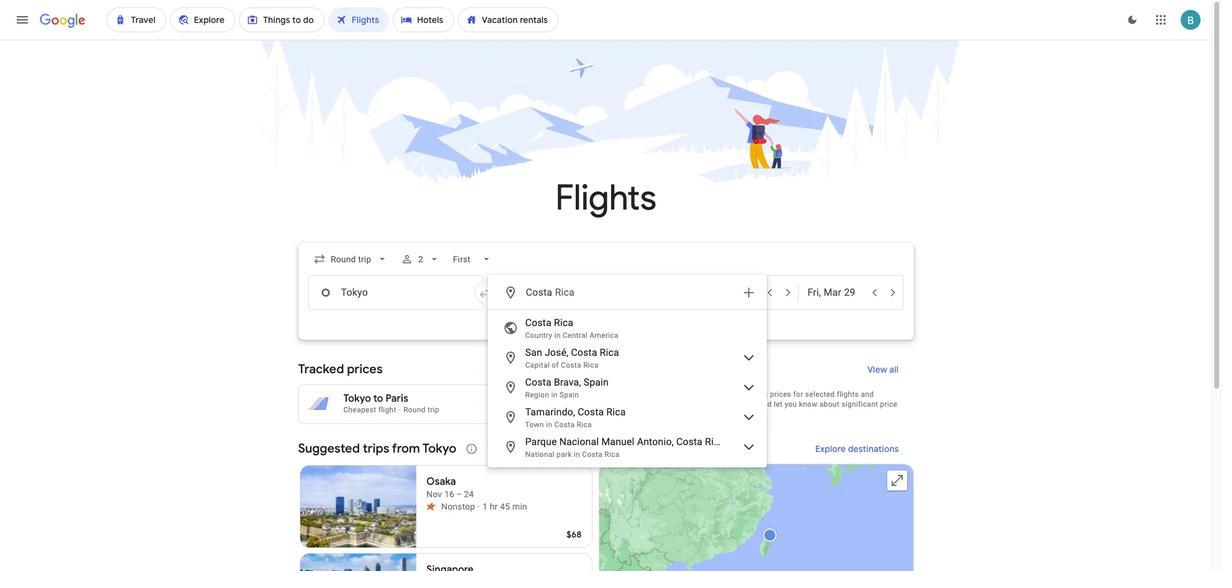 Task type: locate. For each thing, give the bounding box(es) containing it.
check
[[718, 400, 739, 409]]

manuel
[[602, 436, 635, 448]]

you down for
[[785, 400, 797, 409]]

Where else? text field
[[525, 278, 734, 308]]

in up josé,
[[554, 331, 561, 340]]

0 horizontal spatial prices
[[347, 362, 383, 377]]

none text field inside the flight search box
[[308, 276, 483, 310]]

explore inside 'button'
[[599, 333, 630, 344]]

0 vertical spatial flights
[[555, 176, 657, 220]]

1 vertical spatial tokyo
[[422, 441, 457, 457]]

about
[[820, 400, 840, 409]]

0 horizontal spatial flights
[[555, 176, 657, 220]]

rica right ‌
[[555, 287, 575, 298]]

cheapest flight
[[343, 406, 396, 415]]

1 horizontal spatial explore
[[815, 444, 846, 455]]

list box containing costa rica
[[488, 310, 766, 467]]

Return text field
[[808, 276, 865, 310]]

in inside the costa brava, spain region in spain
[[551, 391, 558, 400]]

0 horizontal spatial tokyo
[[343, 393, 371, 405]]

explore destinations
[[815, 444, 899, 455]]

‌
[[552, 287, 552, 298]]

toggle nearby airports for costa brava, spain image
[[741, 380, 756, 395]]

 image
[[478, 501, 480, 513]]

1 vertical spatial explore
[[815, 444, 846, 455]]

1 horizontal spatial prices
[[770, 390, 791, 399]]

explore inside button
[[815, 444, 846, 455]]

0 vertical spatial you
[[736, 390, 749, 399]]

nov
[[426, 490, 442, 500]]

you up the daily
[[736, 390, 749, 399]]

0 horizontal spatial explore
[[599, 333, 630, 344]]

1 vertical spatial flights
[[679, 390, 703, 399]]

changes.
[[653, 410, 684, 419]]

0 vertical spatial explore
[[599, 333, 630, 344]]

parque nacional manuel antonio, costa rica national park in costa rica
[[525, 436, 724, 459]]

in right region
[[551, 391, 558, 400]]

in
[[554, 331, 561, 340], [551, 391, 558, 400], [546, 421, 552, 429], [574, 451, 580, 459]]

tokyo up the "cheapest"
[[343, 393, 371, 405]]

costa up country
[[525, 317, 552, 329]]

 image
[[399, 406, 401, 415]]

0 horizontal spatial you
[[736, 390, 749, 399]]

costa right of
[[561, 361, 581, 370]]

rica down costa brava, spain option
[[607, 406, 626, 418]]

0 vertical spatial prices
[[347, 362, 383, 377]]

san josé, costa rica capital of costa rica
[[525, 347, 619, 370]]

and down track
[[759, 400, 772, 409]]

45
[[500, 502, 510, 512]]

spain up $878
[[584, 377, 609, 388]]

explore for explore destinations
[[815, 444, 846, 455]]

explore destinations button
[[800, 434, 914, 464]]

1 horizontal spatial flights
[[679, 390, 703, 399]]

1 horizontal spatial and
[[861, 390, 874, 399]]

rica up central
[[554, 317, 573, 329]]

None field
[[308, 248, 393, 271], [448, 248, 498, 271], [308, 248, 393, 271], [448, 248, 498, 271]]

we'll
[[700, 400, 716, 409]]

in right park
[[574, 451, 580, 459]]

explore
[[599, 333, 630, 344], [815, 444, 846, 455]]

san
[[525, 347, 542, 359]]

0 vertical spatial spain
[[584, 377, 609, 388]]

view
[[868, 364, 888, 375]]

in down tamarindo,
[[546, 421, 552, 429]]

cheapest
[[343, 406, 376, 415]]

rica left toggle nearby airports for parque nacional manuel antonio, costa rica image
[[705, 436, 724, 448]]

1 vertical spatial prices
[[770, 390, 791, 399]]

tokyo to paris
[[343, 393, 408, 405]]

jetstar image
[[426, 502, 436, 512]]

tokyo up osaka
[[422, 441, 457, 457]]

prices up let
[[770, 390, 791, 399]]

 image inside tracked prices region
[[399, 406, 401, 415]]

min
[[512, 502, 527, 512]]

main menu image
[[15, 12, 30, 27]]

in inside parque nacional manuel antonio, costa rica national park in costa rica
[[574, 451, 580, 459]]

68 US dollars text field
[[567, 529, 582, 541]]

price
[[880, 400, 898, 409]]

flights inside google flights can help you track prices for selected flights and destinations. we'll check daily and let you know about significant price changes.
[[679, 390, 703, 399]]

0 horizontal spatial spain
[[560, 391, 579, 400]]

significant
[[842, 400, 878, 409]]

paris
[[386, 393, 408, 405]]

enter your destination dialog
[[487, 275, 767, 468]]

None text field
[[308, 276, 483, 310]]

suggested trips from tokyo region
[[298, 434, 914, 572]]

rica
[[555, 287, 575, 298], [554, 317, 573, 329], [600, 347, 619, 359], [583, 361, 599, 370], [607, 406, 626, 418], [577, 421, 592, 429], [705, 436, 724, 448], [605, 451, 620, 459]]

help
[[719, 390, 734, 399]]

costa inside costa rica country in central america
[[525, 317, 552, 329]]

google
[[653, 390, 677, 399]]

round
[[403, 406, 426, 415]]

and
[[861, 390, 874, 399], [759, 400, 772, 409]]

1 horizontal spatial tokyo
[[422, 441, 457, 457]]

prices up tokyo to paris on the bottom left of page
[[347, 362, 383, 377]]

country
[[525, 331, 552, 340]]

tamarindo, costa rica option
[[488, 403, 766, 433]]

0 vertical spatial tokyo
[[343, 393, 371, 405]]

costa rica country in central america
[[525, 317, 619, 340]]

toggle nearby airports for parque nacional manuel antonio, costa rica image
[[741, 440, 756, 455]]

spain down brava,
[[560, 391, 579, 400]]

and up 'significant'
[[861, 390, 874, 399]]

costa
[[525, 317, 552, 329], [571, 347, 597, 359], [561, 361, 581, 370], [525, 377, 552, 388], [578, 406, 604, 418], [554, 421, 575, 429], [676, 436, 703, 448], [582, 451, 603, 459]]

list box
[[488, 310, 766, 467]]

prices inside google flights can help you track prices for selected flights and destinations. we'll check daily and let you know about significant price changes.
[[770, 390, 791, 399]]

tokyo
[[343, 393, 371, 405], [422, 441, 457, 457]]

1 horizontal spatial spain
[[584, 377, 609, 388]]

0 vertical spatial and
[[861, 390, 874, 399]]

1 horizontal spatial you
[[785, 400, 797, 409]]

daily
[[741, 400, 757, 409]]

costa up region
[[525, 377, 552, 388]]

rica inside costa rica country in central america
[[554, 317, 573, 329]]

costa rica option
[[488, 313, 766, 343]]

16 – 24
[[444, 490, 474, 500]]

0 horizontal spatial and
[[759, 400, 772, 409]]

spain
[[584, 377, 609, 388], [560, 391, 579, 400]]

costa right antonio,
[[676, 436, 703, 448]]

toggle nearby airports for san josé, costa rica image
[[741, 351, 756, 366]]

prices
[[347, 362, 383, 377], [770, 390, 791, 399]]

you
[[736, 390, 749, 399], [785, 400, 797, 409]]

flights
[[555, 176, 657, 220], [679, 390, 703, 399]]

Flight search field
[[288, 243, 924, 468]]

flight
[[378, 406, 396, 415]]

trip
[[428, 406, 439, 415]]

san josé, costa rica option
[[488, 343, 766, 373]]

costa down $878 text field
[[578, 406, 604, 418]]



Task type: vqa. For each thing, say whether or not it's contained in the screenshot.
the left You
yes



Task type: describe. For each thing, give the bounding box(es) containing it.
list box inside enter your destination dialog
[[488, 310, 766, 467]]

rica down america
[[600, 347, 619, 359]]

for
[[793, 390, 803, 399]]

track
[[751, 390, 768, 399]]

can
[[705, 390, 717, 399]]

hr
[[490, 502, 498, 512]]

toggle nearby airports for tamarindo, costa rica image
[[741, 410, 756, 425]]

rica down explore 'button'
[[583, 361, 599, 370]]

2 button
[[396, 245, 445, 274]]

let
[[774, 400, 783, 409]]

explore for explore
[[599, 333, 630, 344]]

rica down manuel
[[605, 451, 620, 459]]

costa brava, spain option
[[488, 373, 766, 403]]

costa brava, spain region in spain
[[525, 377, 609, 400]]

capital
[[525, 361, 550, 370]]

know
[[799, 400, 818, 409]]

trips
[[363, 441, 389, 457]]

878 US dollars text field
[[568, 393, 590, 405]]

nacional
[[559, 436, 599, 448]]

destinations
[[848, 444, 899, 455]]

‌ rica
[[552, 287, 575, 298]]

park
[[557, 451, 572, 459]]

1 vertical spatial you
[[785, 400, 797, 409]]

suggested trips from tokyo
[[298, 441, 457, 457]]

costa inside the costa brava, spain region in spain
[[525, 377, 552, 388]]

$878
[[568, 393, 590, 405]]

costa down tamarindo,
[[554, 421, 575, 429]]

parque
[[525, 436, 557, 448]]

nonstop
[[441, 502, 475, 512]]

tokyo inside tracked prices region
[[343, 393, 371, 405]]

flights
[[837, 390, 859, 399]]

tracked prices
[[298, 362, 383, 377]]

costa down central
[[571, 347, 597, 359]]

1
[[483, 502, 488, 512]]

costa down nacional at the bottom of the page
[[582, 451, 603, 459]]

parque nacional manuel antonio, costa rica option
[[488, 433, 766, 462]]

brava,
[[554, 377, 581, 388]]

1 vertical spatial spain
[[560, 391, 579, 400]]

1 vertical spatial and
[[759, 400, 772, 409]]

Departure text field
[[703, 276, 760, 310]]

1 hr 45 min
[[483, 502, 527, 512]]

round trip
[[403, 406, 439, 415]]

tracked prices region
[[298, 355, 914, 424]]

view all
[[868, 364, 899, 375]]

selected
[[805, 390, 835, 399]]

suggested
[[298, 441, 360, 457]]

rica up nacional at the bottom of the page
[[577, 421, 592, 429]]

antonio,
[[637, 436, 674, 448]]

central
[[563, 331, 588, 340]]

osaka nov 16 – 24
[[426, 476, 474, 500]]

change appearance image
[[1118, 5, 1147, 35]]

2
[[418, 254, 423, 264]]

tracked
[[298, 362, 344, 377]]

josé,
[[545, 347, 569, 359]]

destination, select multiple airports image
[[741, 285, 756, 300]]

of
[[552, 361, 559, 370]]

all
[[890, 364, 899, 375]]

tokyo inside "region"
[[422, 441, 457, 457]]

in inside tamarindo, costa rica town in costa rica
[[546, 421, 552, 429]]

town
[[525, 421, 544, 429]]

google flights can help you track prices for selected flights and destinations. we'll check daily and let you know about significant price changes.
[[653, 390, 898, 419]]

america
[[590, 331, 619, 340]]

national
[[525, 451, 555, 459]]

osaka
[[426, 476, 456, 488]]

tamarindo,
[[525, 406, 575, 418]]

region
[[525, 391, 549, 400]]

destinations.
[[653, 400, 698, 409]]

in inside costa rica country in central america
[[554, 331, 561, 340]]

to
[[373, 393, 383, 405]]

$68
[[567, 529, 582, 541]]

tamarindo, costa rica town in costa rica
[[525, 406, 626, 429]]

explore button
[[572, 326, 640, 351]]

from
[[392, 441, 420, 457]]



